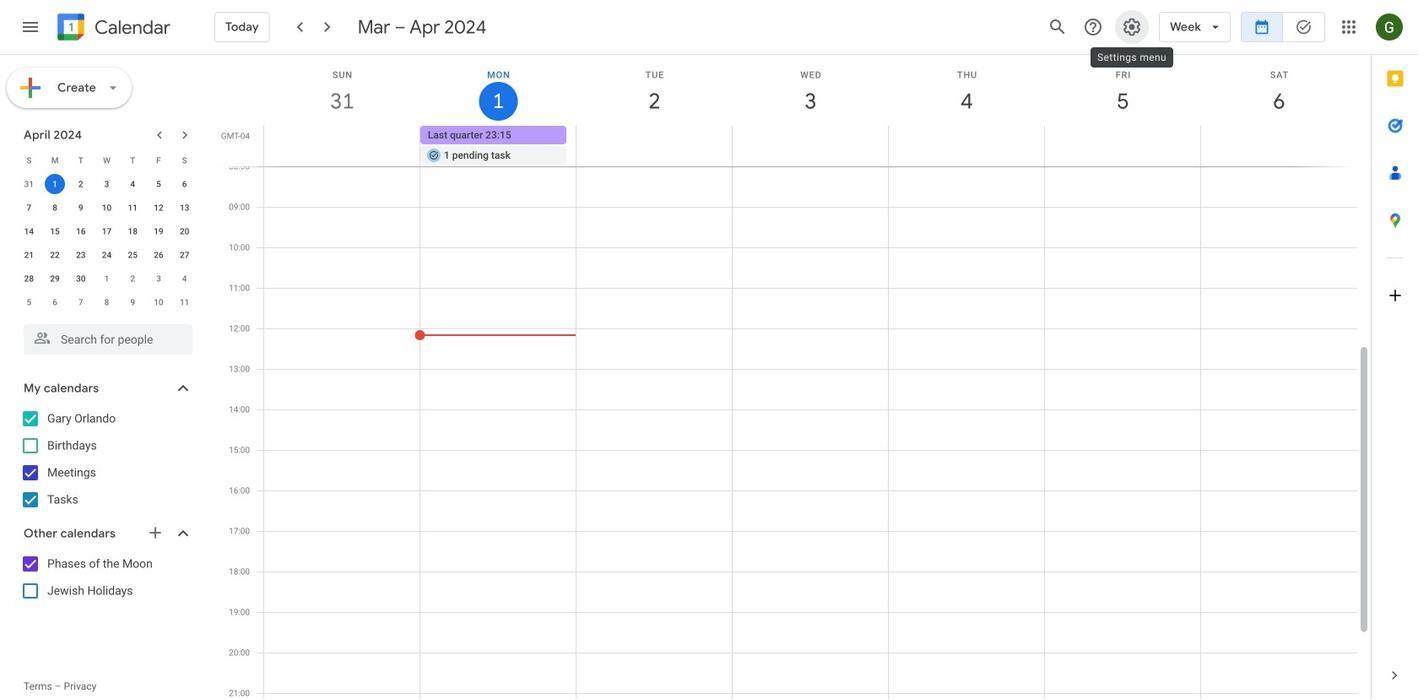 Task type: describe. For each thing, give the bounding box(es) containing it.
may 2 element
[[123, 269, 143, 289]]

20 element
[[175, 221, 195, 242]]

14 element
[[19, 221, 39, 242]]

may 5 element
[[19, 292, 39, 312]]

may 9 element
[[123, 292, 143, 312]]

other calendars list
[[3, 551, 209, 605]]

5 element
[[149, 174, 169, 194]]

4 element
[[123, 174, 143, 194]]

24 element
[[97, 245, 117, 265]]

april 2024 grid
[[16, 149, 198, 314]]

3 element
[[97, 174, 117, 194]]

my calendars list
[[3, 405, 209, 513]]

21 element
[[19, 245, 39, 265]]

may 4 element
[[175, 269, 195, 289]]

28 element
[[19, 269, 39, 289]]

17 element
[[97, 221, 117, 242]]

13 element
[[175, 198, 195, 218]]

7 element
[[19, 198, 39, 218]]

6 element
[[175, 174, 195, 194]]

settings menu image
[[1122, 17, 1143, 37]]

may 7 element
[[71, 292, 91, 312]]

9 element
[[71, 198, 91, 218]]

25 element
[[123, 245, 143, 265]]

may 11 element
[[175, 292, 195, 312]]

may 6 element
[[45, 292, 65, 312]]

30 element
[[71, 269, 91, 289]]



Task type: vqa. For each thing, say whether or not it's contained in the screenshot.
may 8 element
yes



Task type: locate. For each thing, give the bounding box(es) containing it.
11 element
[[123, 198, 143, 218]]

may 1 element
[[97, 269, 117, 289]]

main drawer image
[[20, 17, 41, 37]]

grid
[[216, 55, 1372, 699]]

row
[[257, 126, 1372, 166], [16, 149, 198, 172], [16, 172, 198, 196], [16, 196, 198, 220], [16, 220, 198, 243], [16, 243, 198, 267], [16, 267, 198, 291], [16, 291, 198, 314]]

may 8 element
[[97, 292, 117, 312]]

1, today element
[[45, 174, 65, 194]]

19 element
[[149, 221, 169, 242]]

8 element
[[45, 198, 65, 218]]

heading inside calendar element
[[91, 17, 170, 38]]

27 element
[[175, 245, 195, 265]]

add other calendars image
[[147, 524, 164, 541]]

may 10 element
[[149, 292, 169, 312]]

16 element
[[71, 221, 91, 242]]

29 element
[[45, 269, 65, 289]]

cell inside april 2024 grid
[[42, 172, 68, 196]]

2 element
[[71, 174, 91, 194]]

may 3 element
[[149, 269, 169, 289]]

None search field
[[0, 318, 209, 355]]

Search for people text field
[[34, 324, 182, 355]]

heading
[[91, 17, 170, 38]]

23 element
[[71, 245, 91, 265]]

march 31 element
[[19, 174, 39, 194]]

12 element
[[149, 198, 169, 218]]

cell
[[264, 126, 420, 166], [420, 126, 577, 166], [577, 126, 733, 166], [733, 126, 889, 166], [889, 126, 1045, 166], [1045, 126, 1201, 166], [1201, 126, 1357, 166], [42, 172, 68, 196]]

row group
[[16, 172, 198, 314]]

22 element
[[45, 245, 65, 265]]

calendar element
[[54, 10, 170, 47]]

10 element
[[97, 198, 117, 218]]

tab list
[[1372, 55, 1419, 652]]

15 element
[[45, 221, 65, 242]]

18 element
[[123, 221, 143, 242]]

26 element
[[149, 245, 169, 265]]



